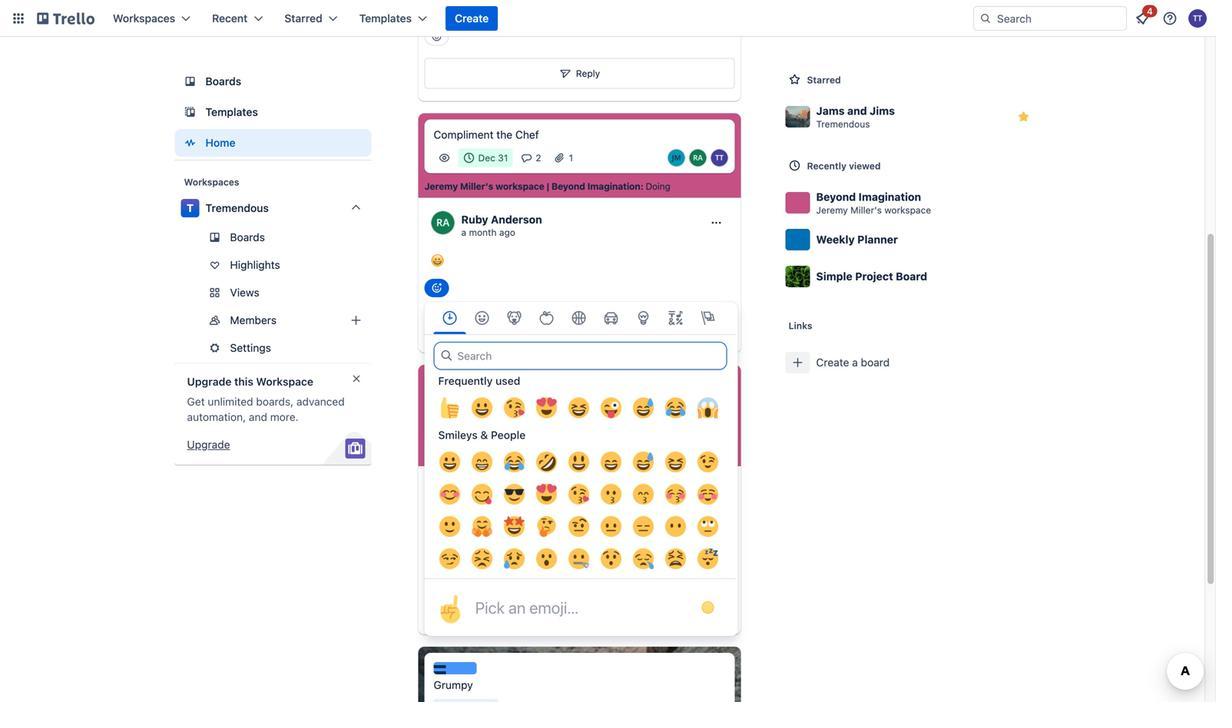 Task type: vqa. For each thing, say whether or not it's contained in the screenshot.
SM icon
no



Task type: describe. For each thing, give the bounding box(es) containing it.
advanced
[[297, 395, 345, 408]]

a for ruby anderson
[[461, 227, 467, 238]]

: for ruby anderson
[[641, 181, 644, 192]]

1 reply from the top
[[576, 68, 600, 79]]

Search search field
[[434, 342, 727, 370]]

that
[[545, 522, 564, 535]]

jeremy miller's workspace | beyond imagination : doing
[[425, 181, 670, 192]]

i have added an image that will surely attract the youth vote!
[[431, 522, 702, 549]]

simple project board
[[816, 270, 927, 283]]

youth
[[674, 522, 702, 535]]

ruby
[[461, 213, 488, 226]]

create for create instagram
[[434, 397, 467, 409]]

starred button
[[275, 6, 347, 31]]

color: purple, title: none image
[[434, 380, 477, 393]]

instagram
[[470, 397, 519, 409]]

1 horizontal spatial starred
[[807, 75, 841, 85]]

2 reply from the top
[[576, 319, 600, 330]]

| for turtle
[[547, 449, 549, 460]]

month for ruby
[[469, 227, 497, 238]]

terry turtle a month ago
[[461, 482, 524, 506]]

imagination inside beyond imagination jeremy miller's workspace
[[859, 191, 921, 203]]

views
[[230, 286, 259, 299]]

image
[[512, 522, 542, 535]]

unlimited
[[208, 395, 253, 408]]

the inside i have added an image that will surely attract the youth vote!
[[655, 522, 671, 535]]

dec
[[478, 153, 495, 163]]

have
[[436, 522, 460, 535]]

3 reply from the top
[[576, 602, 600, 612]]

compliment the chef
[[434, 128, 539, 141]]

1 vertical spatial an
[[509, 598, 526, 617]]

recently
[[807, 161, 847, 171]]

pick
[[475, 598, 505, 617]]

automation,
[[187, 411, 246, 423]]

starred inside popup button
[[285, 12, 322, 25]]

workspaces inside "popup button"
[[113, 12, 175, 25]]

get
[[187, 395, 205, 408]]

imagination for anderson
[[587, 181, 641, 192]]

add image
[[347, 311, 365, 330]]

workspace for turtle
[[496, 449, 545, 460]]

reply button for terry turtle
[[425, 592, 735, 622]]

templates button
[[350, 6, 436, 31]]

added
[[463, 522, 494, 535]]

| for anderson
[[547, 181, 549, 192]]

simple
[[816, 270, 853, 283]]

upgrade for upgrade this workspace get unlimited boards, advanced automation, and more.
[[187, 375, 232, 388]]

create a board button
[[780, 344, 1042, 381]]

2 add reaction image from the top
[[425, 279, 449, 297]]

grumpy
[[434, 679, 473, 692]]

vote!
[[431, 537, 455, 549]]

jeremy miller's workspace | beyond imagination : social media
[[425, 449, 699, 460]]

boards,
[[256, 395, 294, 408]]

ruby anderson a month ago
[[461, 213, 542, 238]]

an inside i have added an image that will surely attract the youth vote!
[[497, 522, 509, 535]]

template board image
[[181, 103, 199, 121]]

jams and jims tremendous
[[816, 105, 895, 129]]

surely
[[586, 522, 616, 535]]

1 horizontal spatial workspaces
[[184, 177, 239, 187]]

and inside jams and jims tremendous
[[847, 105, 867, 117]]

back to home image
[[37, 6, 95, 31]]

imagination for turtle
[[587, 449, 641, 460]]

1 vertical spatial 1
[[503, 421, 507, 432]]

miller's for turtle
[[460, 449, 493, 460]]

highlights
[[230, 259, 280, 271]]

i
[[431, 522, 433, 535]]

jims
[[870, 105, 895, 117]]

templates link
[[175, 98, 372, 126]]

turtle
[[492, 482, 524, 494]]

jeremy inside beyond imagination jeremy miller's workspace
[[816, 205, 848, 216]]

board image
[[181, 72, 199, 91]]

a inside button
[[852, 356, 858, 369]]

31
[[498, 153, 508, 163]]

open information menu image
[[1163, 11, 1178, 26]]

members link
[[175, 308, 372, 333]]

search image
[[980, 12, 992, 25]]

create instagram
[[434, 397, 519, 409]]

beyond inside beyond imagination jeremy miller's workspace
[[816, 191, 856, 203]]

attract
[[619, 522, 652, 535]]

links
[[789, 320, 813, 331]]

highlights link
[[175, 253, 372, 277]]

templates inside popup button
[[359, 12, 412, 25]]

3 add reaction image from the top
[[425, 561, 449, 579]]

viewed
[[849, 161, 881, 171]]

primary element
[[0, 0, 1216, 37]]

beyond imagination jeremy miller's workspace
[[816, 191, 931, 216]]

upgrade for upgrade
[[187, 438, 230, 451]]

pick an emoji…
[[475, 598, 579, 617]]

ago for turtle
[[499, 495, 515, 506]]

grumpy link
[[425, 653, 735, 702]]

2
[[536, 153, 541, 163]]



Task type: locate. For each thing, give the bounding box(es) containing it.
create for create a board
[[816, 356, 849, 369]]

workspace
[[496, 181, 545, 192], [885, 205, 931, 216], [496, 449, 545, 460]]

0 vertical spatial add reaction image
[[425, 27, 449, 46]]

a down terry at the left bottom of page
[[461, 495, 467, 506]]

1 vertical spatial miller's
[[851, 205, 882, 216]]

ago down turtle
[[499, 495, 515, 506]]

grinning image
[[431, 253, 445, 267]]

Search field
[[992, 7, 1126, 30]]

0 vertical spatial a
[[461, 227, 467, 238]]

1 add reaction image from the top
[[425, 27, 449, 46]]

planner
[[858, 233, 898, 246]]

and left jims
[[847, 105, 867, 117]]

imagination
[[587, 181, 641, 192], [859, 191, 921, 203], [587, 449, 641, 460]]

: left doing
[[641, 181, 644, 192]]

this
[[234, 375, 253, 388]]

boards
[[206, 75, 241, 88], [230, 231, 265, 244]]

:
[[641, 181, 644, 192], [641, 449, 644, 460]]

1 vertical spatial |
[[547, 449, 549, 460]]

jeremy down compliment
[[425, 181, 458, 192]]

will
[[567, 522, 583, 535]]

workspaces button
[[104, 6, 200, 31]]

4 notifications image
[[1133, 9, 1152, 28]]

1 | from the top
[[547, 181, 549, 192]]

more.
[[270, 411, 299, 423]]

3 reply button from the top
[[425, 592, 735, 622]]

2 upgrade from the top
[[187, 438, 230, 451]]

ago down anderson
[[499, 227, 515, 238]]

1 vertical spatial a
[[852, 356, 858, 369]]

simple project board link
[[780, 258, 1042, 295]]

tremendous inside jams and jims tremendous
[[816, 119, 870, 129]]

1 vertical spatial jeremy
[[816, 205, 848, 216]]

color: blue, title: none image
[[434, 662, 477, 675]]

0 vertical spatial templates
[[359, 12, 412, 25]]

home image
[[181, 134, 199, 152]]

members
[[230, 314, 277, 327]]

reply up search search field
[[576, 319, 600, 330]]

recent button
[[203, 6, 272, 31]]

home link
[[175, 129, 372, 157]]

ago
[[499, 227, 515, 238], [499, 495, 515, 506]]

2 vertical spatial reply button
[[425, 592, 735, 622]]

workspace for anderson
[[496, 181, 545, 192]]

boards link for highlights
[[175, 225, 372, 250]]

miller's for anderson
[[460, 181, 493, 192]]

terry
[[461, 482, 489, 494]]

terry turtle (terryturtle) image
[[1189, 9, 1207, 28]]

jeremy for ruby anderson
[[425, 181, 458, 192]]

0 vertical spatial boards link
[[175, 68, 372, 95]]

home
[[206, 136, 236, 149]]

and
[[847, 105, 867, 117], [249, 411, 267, 423]]

beyond imagination link for terry turtle
[[552, 449, 641, 461]]

: for terry turtle
[[641, 449, 644, 460]]

0 horizontal spatial and
[[249, 411, 267, 423]]

2 | from the top
[[547, 449, 549, 460]]

: left social
[[641, 449, 644, 460]]

the left chef
[[497, 128, 513, 141]]

emoji…
[[530, 598, 579, 617]]

add reaction image
[[425, 27, 449, 46], [425, 279, 449, 297], [425, 561, 449, 579]]

1 vertical spatial add reaction image
[[425, 279, 449, 297]]

reply button up the "grumpy" button
[[425, 592, 735, 622]]

0 vertical spatial 1
[[569, 153, 573, 163]]

2 : from the top
[[641, 449, 644, 460]]

a
[[461, 227, 467, 238], [852, 356, 858, 369], [461, 495, 467, 506]]

beyond for turtle
[[552, 449, 585, 460]]

jeremy down create instagram at the left bottom of the page
[[425, 449, 458, 460]]

miller's up terry at the left bottom of page
[[460, 449, 493, 460]]

a for terry turtle
[[461, 495, 467, 506]]

0 horizontal spatial templates
[[206, 106, 258, 118]]

ago inside terry turtle a month ago
[[499, 495, 515, 506]]

1 vertical spatial workspace
[[885, 205, 931, 216]]

1 vertical spatial upgrade
[[187, 438, 230, 451]]

1 vertical spatial the
[[655, 522, 671, 535]]

grumpy button
[[418, 647, 741, 702]]

compliment
[[434, 128, 494, 141]]

upgrade this workspace get unlimited boards, advanced automation, and more.
[[187, 375, 345, 423]]

0 vertical spatial workspace
[[496, 181, 545, 192]]

weekly planner link
[[780, 221, 1042, 258]]

1 right 2
[[569, 153, 573, 163]]

0 horizontal spatial workspaces
[[113, 12, 175, 25]]

0 vertical spatial reply button
[[425, 58, 735, 89]]

beyond for anderson
[[552, 181, 585, 192]]

miller's down the dec
[[460, 181, 493, 192]]

2 beyond imagination link from the top
[[552, 449, 641, 461]]

beyond imagination link left social
[[552, 449, 641, 461]]

project
[[855, 270, 893, 283]]

starred right recent 'dropdown button'
[[285, 12, 322, 25]]

1 down instagram
[[503, 421, 507, 432]]

0 vertical spatial an
[[497, 522, 509, 535]]

board
[[861, 356, 890, 369]]

0 vertical spatial :
[[641, 181, 644, 192]]

0 horizontal spatial the
[[497, 128, 513, 141]]

1 horizontal spatial tremendous
[[816, 119, 870, 129]]

weekly planner
[[816, 233, 898, 246]]

workspace inside beyond imagination jeremy miller's workspace
[[885, 205, 931, 216]]

dec 31
[[478, 153, 508, 163]]

0 vertical spatial create
[[455, 12, 489, 25]]

create inside primary element
[[455, 12, 489, 25]]

settings link
[[175, 336, 372, 360]]

0 horizontal spatial starred
[[285, 12, 322, 25]]

2 vertical spatial reply
[[576, 602, 600, 612]]

0 vertical spatial month
[[469, 227, 497, 238]]

upgrade button
[[187, 437, 230, 453]]

jeremy up weekly
[[816, 205, 848, 216]]

tremendous down jams
[[816, 119, 870, 129]]

boards link
[[175, 68, 372, 95], [175, 225, 372, 250]]

1 vertical spatial create
[[816, 356, 849, 369]]

0 vertical spatial and
[[847, 105, 867, 117]]

tremendous
[[816, 119, 870, 129], [206, 202, 269, 214]]

workspace up "weekly planner" link at the top right
[[885, 205, 931, 216]]

1 vertical spatial :
[[641, 449, 644, 460]]

0 vertical spatial workspaces
[[113, 12, 175, 25]]

and inside "upgrade this workspace get unlimited boards, advanced automation, and more."
[[249, 411, 267, 423]]

workspace down 31
[[496, 181, 545, 192]]

click to unstar jams and jims. it will be removed from your starred list. image
[[1016, 109, 1032, 124]]

chef
[[516, 128, 539, 141]]

a inside terry turtle a month ago
[[461, 495, 467, 506]]

0 vertical spatial starred
[[285, 12, 322, 25]]

create button
[[446, 6, 498, 31]]

0 vertical spatial ago
[[499, 227, 515, 238]]

reply button for ruby anderson
[[425, 309, 735, 340]]

imagination left doing
[[587, 181, 641, 192]]

beyond imagination link for ruby anderson
[[552, 180, 641, 193]]

1 vertical spatial templates
[[206, 106, 258, 118]]

the left the youth
[[655, 522, 671, 535]]

beyond imagination link
[[552, 180, 641, 193], [552, 449, 641, 461]]

boards right the board icon
[[206, 75, 241, 88]]

media
[[674, 449, 699, 460]]

boards for highlights
[[230, 231, 265, 244]]

upgrade up get
[[187, 375, 232, 388]]

imagination down viewed at the right of page
[[859, 191, 921, 203]]

create
[[455, 12, 489, 25], [816, 356, 849, 369], [434, 397, 467, 409]]

1 beyond imagination link from the top
[[552, 180, 641, 193]]

reply button up search search field
[[425, 309, 735, 340]]

miller's up weekly planner
[[851, 205, 882, 216]]

workspace up turtle
[[496, 449, 545, 460]]

0 vertical spatial boards
[[206, 75, 241, 88]]

1 horizontal spatial the
[[655, 522, 671, 535]]

imagination left social
[[587, 449, 641, 460]]

boards link up highlights link
[[175, 225, 372, 250]]

anderson
[[491, 213, 542, 226]]

a left "board"
[[852, 356, 858, 369]]

1 vertical spatial reply button
[[425, 309, 735, 340]]

1 vertical spatial month
[[469, 495, 497, 506]]

2 vertical spatial create
[[434, 397, 467, 409]]

jeremy
[[425, 181, 458, 192], [816, 205, 848, 216], [425, 449, 458, 460]]

starred up jams
[[807, 75, 841, 85]]

1 month from the top
[[469, 227, 497, 238]]

1 vertical spatial boards link
[[175, 225, 372, 250]]

month inside terry turtle a month ago
[[469, 495, 497, 506]]

0 vertical spatial |
[[547, 181, 549, 192]]

an
[[497, 522, 509, 535], [509, 598, 526, 617]]

boards for templates
[[206, 75, 241, 88]]

a inside "ruby anderson a month ago"
[[461, 227, 467, 238]]

month down ruby
[[469, 227, 497, 238]]

2 vertical spatial add reaction image
[[425, 561, 449, 579]]

and down boards,
[[249, 411, 267, 423]]

1 vertical spatial boards
[[230, 231, 265, 244]]

1 vertical spatial reply
[[576, 319, 600, 330]]

month inside "ruby anderson a month ago"
[[469, 227, 497, 238]]

month
[[469, 227, 497, 238], [469, 495, 497, 506]]

the
[[497, 128, 513, 141], [655, 522, 671, 535]]

reply down primary element
[[576, 68, 600, 79]]

1 vertical spatial and
[[249, 411, 267, 423]]

weekly
[[816, 233, 855, 246]]

2 vertical spatial jeremy
[[425, 449, 458, 460]]

1
[[569, 153, 573, 163], [503, 421, 507, 432]]

doing
[[646, 181, 670, 192]]

upgrade down automation,
[[187, 438, 230, 451]]

1 horizontal spatial 1
[[569, 153, 573, 163]]

beyond
[[552, 181, 585, 192], [816, 191, 856, 203], [552, 449, 585, 460]]

1 upgrade from the top
[[187, 375, 232, 388]]

settings
[[230, 342, 271, 354]]

0 horizontal spatial 1
[[503, 421, 507, 432]]

1 vertical spatial beyond imagination link
[[552, 449, 641, 461]]

create a board
[[816, 356, 890, 369]]

month down terry at the left bottom of page
[[469, 495, 497, 506]]

1 reply button from the top
[[425, 58, 735, 89]]

upgrade
[[187, 375, 232, 388], [187, 438, 230, 451]]

ago inside "ruby anderson a month ago"
[[499, 227, 515, 238]]

1 vertical spatial ago
[[499, 495, 515, 506]]

recently viewed
[[807, 161, 881, 171]]

upgrade inside "upgrade this workspace get unlimited boards, advanced automation, and more."
[[187, 375, 232, 388]]

boards link for templates
[[175, 68, 372, 95]]

board
[[896, 270, 927, 283]]

miller's inside beyond imagination jeremy miller's workspace
[[851, 205, 882, 216]]

templates
[[359, 12, 412, 25], [206, 106, 258, 118]]

1 vertical spatial starred
[[807, 75, 841, 85]]

1 boards link from the top
[[175, 68, 372, 95]]

templates right the starred popup button
[[359, 12, 412, 25]]

0 vertical spatial beyond imagination link
[[552, 180, 641, 193]]

reply button down primary element
[[425, 58, 735, 89]]

2 boards link from the top
[[175, 225, 372, 250]]

an left image
[[497, 522, 509, 535]]

recent
[[212, 12, 248, 25]]

month for terry
[[469, 495, 497, 506]]

1 horizontal spatial and
[[847, 105, 867, 117]]

1 vertical spatial workspaces
[[184, 177, 239, 187]]

2 vertical spatial workspace
[[496, 449, 545, 460]]

an right pick
[[509, 598, 526, 617]]

jeremy for terry turtle
[[425, 449, 458, 460]]

1 horizontal spatial templates
[[359, 12, 412, 25]]

social
[[646, 449, 671, 460]]

|
[[547, 181, 549, 192], [547, 449, 549, 460]]

jams
[[816, 105, 845, 117]]

1 : from the top
[[641, 181, 644, 192]]

boards up highlights
[[230, 231, 265, 244]]

tremendous right t
[[206, 202, 269, 214]]

0 horizontal spatial tremendous
[[206, 202, 269, 214]]

0 vertical spatial jeremy
[[425, 181, 458, 192]]

views link
[[175, 280, 372, 305]]

0 vertical spatial the
[[497, 128, 513, 141]]

1 ago from the top
[[499, 227, 515, 238]]

2 vertical spatial miller's
[[460, 449, 493, 460]]

2 reply button from the top
[[425, 309, 735, 340]]

ago for anderson
[[499, 227, 515, 238]]

workspaces
[[113, 12, 175, 25], [184, 177, 239, 187]]

0 vertical spatial upgrade
[[187, 375, 232, 388]]

2 month from the top
[[469, 495, 497, 506]]

workspace
[[256, 375, 313, 388]]

2 ago from the top
[[499, 495, 515, 506]]

2 vertical spatial a
[[461, 495, 467, 506]]

t
[[187, 202, 194, 214]]

0 vertical spatial tremendous
[[816, 119, 870, 129]]

starred
[[285, 12, 322, 25], [807, 75, 841, 85]]

templates up 'home'
[[206, 106, 258, 118]]

1 vertical spatial tremendous
[[206, 202, 269, 214]]

reply button
[[425, 58, 735, 89], [425, 309, 735, 340], [425, 592, 735, 622]]

0 vertical spatial reply
[[576, 68, 600, 79]]

beyond imagination link left doing
[[552, 180, 641, 193]]

boards link up templates link
[[175, 68, 372, 95]]

0 vertical spatial miller's
[[460, 181, 493, 192]]

create for create
[[455, 12, 489, 25]]

a down ruby
[[461, 227, 467, 238]]

reply up the "grumpy" button
[[576, 602, 600, 612]]



